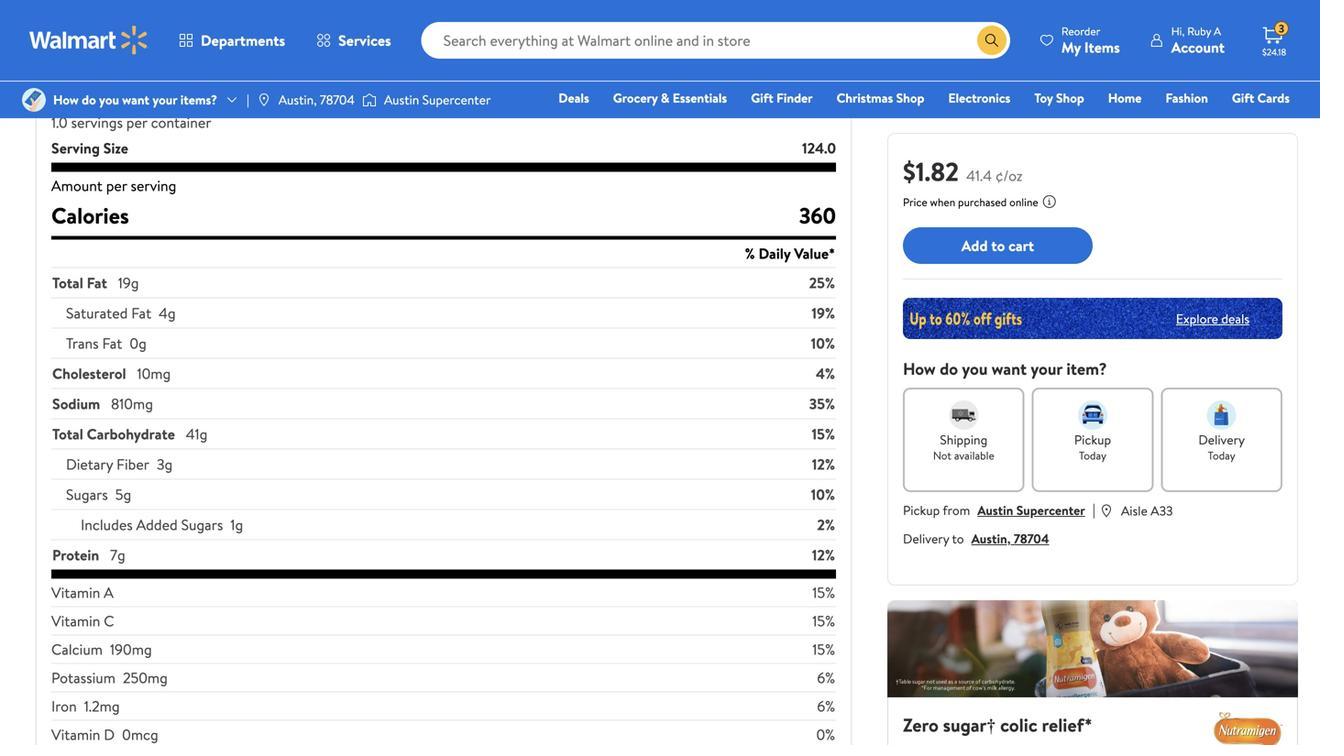Task type: locate. For each thing, give the bounding box(es) containing it.
you for how do you want your item?
[[962, 358, 988, 380]]

0 horizontal spatial your
[[153, 91, 177, 109]]

today for pickup
[[1079, 448, 1106, 463]]

austin
[[384, 91, 419, 109], [977, 501, 1013, 519]]

grocery
[[613, 89, 658, 107]]

1 horizontal spatial delivery
[[1198, 431, 1245, 449]]

today down intent image for pickup
[[1079, 448, 1106, 463]]

0 horizontal spatial |
[[247, 91, 249, 109]]

how for how do you want your item?
[[903, 358, 936, 380]]

delivery for to
[[903, 530, 949, 548]]

0 vertical spatial your
[[153, 91, 177, 109]]

2 6% from the top
[[817, 696, 835, 716]]

1 vertical spatial your
[[1031, 358, 1062, 380]]

3
[[1279, 21, 1284, 36]]

1 horizontal spatial you
[[962, 358, 988, 380]]

want up per
[[122, 91, 149, 109]]

$24.18
[[1262, 46, 1286, 58]]

your up container
[[153, 91, 177, 109]]

delivery down "intent image for delivery"
[[1198, 431, 1245, 449]]

sugars left the '1g'
[[181, 515, 223, 535]]

 image
[[22, 88, 46, 112]]

2 vitamin from the top
[[51, 611, 100, 631]]

iron
[[51, 696, 77, 716]]

to inside nutrition facts refer to the product label for full dietary information, which may be available as an alternative product image.
[[80, 80, 91, 96]]

10% for trans fat 0g
[[811, 333, 835, 353]]

you up "servings"
[[99, 91, 119, 109]]

today
[[1079, 448, 1106, 463], [1208, 448, 1235, 463]]

1 vertical spatial want
[[992, 358, 1027, 380]]

how for how do you want your items?
[[53, 91, 79, 109]]

1 horizontal spatial to
[[952, 530, 964, 548]]

how up not
[[903, 358, 936, 380]]

gift finder link
[[743, 88, 821, 108]]

0 vertical spatial 12%
[[812, 454, 835, 474]]

delivery down the from
[[903, 530, 949, 548]]

pickup left the from
[[903, 501, 940, 519]]

dietary
[[211, 80, 244, 96]]

one
[[1149, 115, 1177, 132]]

0 horizontal spatial how
[[53, 91, 79, 109]]

electronics link
[[940, 88, 1019, 108]]

up to sixty percent off deals. shop now. image
[[903, 298, 1282, 339]]

0 horizontal spatial to
[[80, 80, 91, 96]]

1 today from the left
[[1079, 448, 1106, 463]]

0 vertical spatial you
[[99, 91, 119, 109]]

0 vertical spatial do
[[82, 91, 96, 109]]

1 horizontal spatial 78704
[[1014, 530, 1049, 548]]

1.0  servings per container
[[51, 112, 211, 132]]

1 vertical spatial 10%
[[811, 484, 835, 505]]

0 horizontal spatial austin,
[[279, 91, 317, 109]]

product right the
[[111, 80, 149, 96]]

1 6% from the top
[[817, 668, 835, 688]]

2 vertical spatial fat
[[102, 333, 122, 353]]

2 vertical spatial to
[[952, 530, 964, 548]]

facts
[[146, 45, 193, 76]]

1 horizontal spatial want
[[992, 358, 1027, 380]]

search icon image
[[984, 33, 999, 48]]

do up "servings"
[[82, 91, 96, 109]]

cards
[[1257, 89, 1290, 107]]

1 horizontal spatial gift
[[1232, 89, 1254, 107]]

10% for sugars 5g
[[811, 484, 835, 505]]

1 horizontal spatial available
[[954, 448, 994, 463]]

¢/oz
[[995, 165, 1023, 186]]

fat for saturated
[[131, 303, 151, 323]]

gift inside the gift cards registry
[[1232, 89, 1254, 107]]

 image right "may" on the left top
[[362, 91, 377, 109]]

supercenter right "be" at the left top
[[422, 91, 491, 109]]

1 vertical spatial to
[[991, 235, 1005, 256]]

1 vertical spatial sugars
[[181, 515, 223, 535]]

0 horizontal spatial sugars
[[66, 484, 108, 505]]

1 vertical spatial available
[[954, 448, 994, 463]]

0 horizontal spatial available
[[375, 80, 415, 96]]

one debit link
[[1141, 114, 1220, 133]]

1 vertical spatial you
[[962, 358, 988, 380]]

sugars down dietary
[[66, 484, 108, 505]]

how do you want your item?
[[903, 358, 1107, 380]]

delivery today
[[1198, 431, 1245, 463]]

today inside delivery today
[[1208, 448, 1235, 463]]

when
[[930, 194, 955, 210]]

0 horizontal spatial shop
[[896, 89, 924, 107]]

from
[[943, 501, 970, 519]]

10% down 19%
[[811, 333, 835, 353]]

intent image for shipping image
[[949, 401, 978, 430]]

0 horizontal spatial want
[[122, 91, 149, 109]]

0 vertical spatial to
[[80, 80, 91, 96]]

want left item?
[[992, 358, 1027, 380]]

2 12% from the top
[[812, 545, 835, 565]]

0 vertical spatial a
[[1214, 23, 1221, 39]]

1 vertical spatial |
[[1092, 500, 1095, 520]]

d
[[104, 725, 115, 745]]

to left the
[[80, 80, 91, 96]]

how do you want your items?
[[53, 91, 217, 109]]

to left cart
[[991, 235, 1005, 256]]

austin left an
[[384, 91, 419, 109]]

6% for 250mg
[[817, 668, 835, 688]]

today down "intent image for delivery"
[[1208, 448, 1235, 463]]

a inside hi, ruby a account
[[1214, 23, 1221, 39]]

dietary
[[66, 454, 113, 474]]

do for how do you want your item?
[[940, 358, 958, 380]]

| right the dietary
[[247, 91, 249, 109]]

1 vertical spatial fat
[[131, 303, 151, 323]]

christmas shop
[[837, 89, 924, 107]]

electronics
[[948, 89, 1011, 107]]

pickup down intent image for pickup
[[1074, 431, 1111, 449]]

0 horizontal spatial supercenter
[[422, 91, 491, 109]]

2 10% from the top
[[811, 484, 835, 505]]

calcium 190mg
[[51, 639, 152, 660]]

1 horizontal spatial today
[[1208, 448, 1235, 463]]

0 horizontal spatial product
[[111, 80, 149, 96]]

1 vertical spatial do
[[940, 358, 958, 380]]

1 vertical spatial a
[[104, 583, 114, 603]]

available inside shipping not available
[[954, 448, 994, 463]]

2 product from the left
[[497, 80, 535, 96]]

1 vertical spatial supercenter
[[1016, 501, 1085, 519]]

saturated
[[66, 303, 128, 323]]

0 horizontal spatial  image
[[257, 93, 271, 107]]

an
[[430, 80, 441, 96]]

do up intent image for shipping at the right bottom of page
[[940, 358, 958, 380]]

12% down 35%
[[812, 454, 835, 474]]

iron 1.2mg
[[51, 696, 120, 716]]

gift for cards
[[1232, 89, 1254, 107]]

12% for 3g
[[812, 454, 835, 474]]

12% down the 2%
[[812, 545, 835, 565]]

1 shop from the left
[[896, 89, 924, 107]]

1 vertical spatial delivery
[[903, 530, 949, 548]]

2 vertical spatial vitamin
[[51, 725, 100, 745]]

trans fat 0g
[[66, 333, 147, 353]]

you
[[99, 91, 119, 109], [962, 358, 988, 380]]

items?
[[180, 91, 217, 109]]

1 product from the left
[[111, 80, 149, 96]]

christmas shop link
[[828, 88, 933, 108]]

pickup from austin supercenter |
[[903, 500, 1095, 520]]

0 horizontal spatial 78704
[[320, 91, 355, 109]]

departments
[[201, 30, 285, 50]]

vitamin a
[[51, 583, 114, 603]]

reorder
[[1061, 23, 1100, 39]]

2 gift from the left
[[1232, 89, 1254, 107]]

0 vertical spatial total
[[52, 273, 83, 293]]

1 horizontal spatial  image
[[362, 91, 377, 109]]

add to cart button
[[903, 227, 1093, 264]]

1 vitamin from the top
[[51, 583, 100, 603]]

saturated fat 4g
[[66, 303, 176, 323]]

0 vertical spatial how
[[53, 91, 79, 109]]

legal information image
[[1042, 194, 1057, 209]]

your left item?
[[1031, 358, 1062, 380]]

supercenter inside pickup from austin supercenter |
[[1016, 501, 1085, 519]]

total down sodium
[[52, 424, 83, 444]]

1 vertical spatial pickup
[[903, 501, 940, 519]]

0 vertical spatial vitamin
[[51, 583, 100, 603]]

%
[[745, 243, 755, 264]]

12% for 7g
[[812, 545, 835, 565]]

your for item?
[[1031, 358, 1062, 380]]

0 horizontal spatial austin
[[384, 91, 419, 109]]

product left "image."
[[497, 80, 535, 96]]

today for delivery
[[1208, 448, 1235, 463]]

1 horizontal spatial product
[[497, 80, 535, 96]]

hi, ruby a account
[[1171, 23, 1225, 57]]

your
[[153, 91, 177, 109], [1031, 358, 1062, 380]]

1 vertical spatial 6%
[[817, 696, 835, 716]]

a up c
[[104, 583, 114, 603]]

you up intent image for shipping at the right bottom of page
[[962, 358, 988, 380]]

to for add
[[991, 235, 1005, 256]]

1 10% from the top
[[811, 333, 835, 353]]

serving
[[51, 138, 100, 158]]

reorder my items
[[1061, 23, 1120, 57]]

1 vertical spatial 12%
[[812, 545, 835, 565]]

available
[[375, 80, 415, 96], [954, 448, 994, 463]]

walmart+ link
[[1227, 114, 1298, 133]]

austin, 78704
[[279, 91, 355, 109]]

austin, down pickup from austin supercenter |
[[971, 530, 1011, 548]]

gift left finder
[[751, 89, 773, 107]]

0 vertical spatial 10%
[[811, 333, 835, 353]]

78704 left "be" at the left top
[[320, 91, 355, 109]]

0 horizontal spatial do
[[82, 91, 96, 109]]

shop right toy
[[1056, 89, 1084, 107]]

0 vertical spatial 78704
[[320, 91, 355, 109]]

1 horizontal spatial shop
[[1056, 89, 1084, 107]]

total for total fat
[[52, 273, 83, 293]]

debit
[[1180, 115, 1211, 132]]

0 horizontal spatial delivery
[[903, 530, 949, 548]]

2 today from the left
[[1208, 448, 1235, 463]]

1 vertical spatial how
[[903, 358, 936, 380]]

available left as
[[375, 80, 415, 96]]

1 vertical spatial vitamin
[[51, 611, 100, 631]]

fat for trans
[[102, 333, 122, 353]]

1 vertical spatial austin
[[977, 501, 1013, 519]]

0 vertical spatial pickup
[[1074, 431, 1111, 449]]

amount
[[51, 176, 103, 196]]

0 horizontal spatial today
[[1079, 448, 1106, 463]]

how up 1.0
[[53, 91, 79, 109]]

vitamin up calcium
[[51, 611, 100, 631]]

1 horizontal spatial supercenter
[[1016, 501, 1085, 519]]

 image right the dietary
[[257, 93, 271, 107]]

1 gift from the left
[[751, 89, 773, 107]]

shop for christmas shop
[[896, 89, 924, 107]]

services button
[[301, 18, 407, 62]]

product
[[111, 80, 149, 96], [497, 80, 535, 96]]

41.4
[[966, 165, 992, 186]]

your for items?
[[153, 91, 177, 109]]

hi,
[[1171, 23, 1185, 39]]

total
[[52, 273, 83, 293], [52, 424, 83, 444]]

78704 down austin supercenter button
[[1014, 530, 1049, 548]]

7g
[[110, 545, 125, 565]]

1 total from the top
[[52, 273, 83, 293]]

pickup for pickup from austin supercenter |
[[903, 501, 940, 519]]

item?
[[1066, 358, 1107, 380]]

a right ruby
[[1214, 23, 1221, 39]]

austin, 78704 button
[[971, 530, 1049, 548]]

fat
[[87, 273, 107, 293], [131, 303, 151, 323], [102, 333, 122, 353]]

1 vertical spatial total
[[52, 424, 83, 444]]

carbohydrate
[[87, 424, 175, 444]]

includes
[[81, 515, 133, 535]]

vitamin down iron 1.2mg
[[51, 725, 100, 745]]

austin up austin, 78704 button at the right bottom
[[977, 501, 1013, 519]]

to down the from
[[952, 530, 964, 548]]

sugars
[[66, 484, 108, 505], [181, 515, 223, 535]]

0 vertical spatial available
[[375, 80, 415, 96]]

1 horizontal spatial austin
[[977, 501, 1013, 519]]

gift left cards
[[1232, 89, 1254, 107]]

 image
[[362, 91, 377, 109], [257, 93, 271, 107]]

intent image for pickup image
[[1078, 401, 1107, 430]]

0 vertical spatial austin,
[[279, 91, 317, 109]]

25%
[[809, 273, 835, 293]]

pickup inside pickup from austin supercenter |
[[903, 501, 940, 519]]

supercenter up austin, 78704 button at the right bottom
[[1016, 501, 1085, 519]]

intent image for delivery image
[[1207, 401, 1236, 430]]

3 vitamin from the top
[[51, 725, 100, 745]]

fat left "0g"
[[102, 333, 122, 353]]

1 vertical spatial austin,
[[971, 530, 1011, 548]]

1 horizontal spatial do
[[940, 358, 958, 380]]

1 12% from the top
[[812, 454, 835, 474]]

home
[[1108, 89, 1142, 107]]

0 horizontal spatial you
[[99, 91, 119, 109]]

to inside button
[[991, 235, 1005, 256]]

10%
[[811, 333, 835, 353], [811, 484, 835, 505]]

delivery to austin, 78704
[[903, 530, 1049, 548]]

| left aisle
[[1092, 500, 1095, 520]]

10% up the 2%
[[811, 484, 835, 505]]

total carbohydrate
[[52, 424, 175, 444]]

protein
[[52, 545, 99, 565]]

0 vertical spatial fat
[[87, 273, 107, 293]]

shop right christmas
[[896, 89, 924, 107]]

0 horizontal spatial gift
[[751, 89, 773, 107]]

1 horizontal spatial how
[[903, 358, 936, 380]]

0 vertical spatial delivery
[[1198, 431, 1245, 449]]

total up saturated
[[52, 273, 83, 293]]

1 horizontal spatial a
[[1214, 23, 1221, 39]]

austin, left "may" on the left top
[[279, 91, 317, 109]]

deals
[[1221, 310, 1249, 327]]

2 horizontal spatial to
[[991, 235, 1005, 256]]

0 vertical spatial want
[[122, 91, 149, 109]]

today inside pickup today
[[1079, 448, 1106, 463]]

supercenter
[[422, 91, 491, 109], [1016, 501, 1085, 519]]

fat left 4g
[[131, 303, 151, 323]]

0 vertical spatial 6%
[[817, 668, 835, 688]]

austin inside pickup from austin supercenter |
[[977, 501, 1013, 519]]

0 vertical spatial austin
[[384, 91, 419, 109]]

0 horizontal spatial pickup
[[903, 501, 940, 519]]

2 total from the top
[[52, 424, 83, 444]]

fat up saturated
[[87, 273, 107, 293]]

pickup today
[[1074, 431, 1111, 463]]

1 horizontal spatial your
[[1031, 358, 1062, 380]]

available right not
[[954, 448, 994, 463]]

toy
[[1034, 89, 1053, 107]]

2 shop from the left
[[1056, 89, 1084, 107]]

pickup for pickup today
[[1074, 431, 1111, 449]]

vitamin c
[[51, 611, 114, 631]]

1 horizontal spatial pickup
[[1074, 431, 1111, 449]]

vitamin up vitamin c
[[51, 583, 100, 603]]

services
[[338, 30, 391, 50]]

refer
[[51, 80, 78, 96]]

c
[[104, 611, 114, 631]]



Task type: vqa. For each thing, say whether or not it's contained in the screenshot.


Task type: describe. For each thing, give the bounding box(es) containing it.
want for item?
[[992, 358, 1027, 380]]

may
[[338, 80, 358, 96]]

190mg
[[110, 639, 152, 660]]

fiber
[[116, 454, 149, 474]]

0 horizontal spatial a
[[104, 583, 114, 603]]

deals
[[559, 89, 589, 107]]

to for delivery
[[952, 530, 964, 548]]

toy shop link
[[1026, 88, 1092, 108]]

which
[[308, 80, 335, 96]]

cart
[[1008, 235, 1034, 256]]

shipping
[[940, 431, 988, 449]]

1g
[[230, 515, 243, 535]]

per
[[126, 112, 147, 132]]

total fat
[[52, 273, 107, 293]]

be
[[360, 80, 372, 96]]

cholesterol
[[52, 363, 126, 384]]

dietary fiber 3g
[[66, 454, 173, 474]]

fat for total
[[87, 273, 107, 293]]

toy shop
[[1034, 89, 1084, 107]]

Search search field
[[421, 22, 1010, 59]]

price
[[903, 194, 927, 210]]

 image for austin supercenter
[[362, 91, 377, 109]]

registry link
[[1070, 114, 1134, 133]]

0%
[[816, 725, 835, 745]]

you for how do you want your items?
[[99, 91, 119, 109]]

ruby
[[1187, 23, 1211, 39]]

Walmart Site-Wide search field
[[421, 22, 1010, 59]]

total for total carbohydrate
[[52, 424, 83, 444]]

$1.82
[[903, 154, 959, 189]]

2%
[[817, 515, 835, 535]]

amount per serving
[[51, 176, 176, 196]]

do for how do you want your items?
[[82, 91, 96, 109]]

1 vertical spatial 78704
[[1014, 530, 1049, 548]]

6% for 1.2mg
[[817, 696, 835, 716]]

added
[[136, 515, 178, 535]]

essentials
[[673, 89, 727, 107]]

add to cart
[[962, 235, 1034, 256]]

1 horizontal spatial |
[[1092, 500, 1095, 520]]

% daily value*
[[745, 243, 835, 264]]

delivery for today
[[1198, 431, 1245, 449]]

account
[[1171, 37, 1225, 57]]

available inside nutrition facts refer to the product label for full dietary information, which may be available as an alternative product image.
[[375, 80, 415, 96]]

 image for austin, 78704
[[257, 93, 271, 107]]

0 vertical spatial supercenter
[[422, 91, 491, 109]]

alternative
[[444, 80, 494, 96]]

registry
[[1079, 115, 1125, 132]]

want for items?
[[122, 91, 149, 109]]

nutrition facts refer to the product label for full dietary information, which may be available as an alternative product image.
[[51, 45, 568, 96]]

image.
[[537, 80, 568, 96]]

0mcg
[[122, 725, 158, 745]]

calcium
[[51, 639, 103, 660]]

124.0
[[802, 138, 836, 158]]

fashion
[[1166, 89, 1208, 107]]

&
[[661, 89, 670, 107]]

shop for toy shop
[[1056, 89, 1084, 107]]

5g
[[115, 484, 131, 505]]

0g
[[130, 333, 147, 353]]

1.2mg
[[84, 696, 120, 716]]

serving
[[131, 176, 176, 196]]

sodium
[[52, 394, 100, 414]]

austin supercenter
[[384, 91, 491, 109]]

$1.82 41.4 ¢/oz
[[903, 154, 1023, 189]]

walmart+
[[1235, 115, 1290, 132]]

home link
[[1100, 88, 1150, 108]]

1 horizontal spatial austin,
[[971, 530, 1011, 548]]

walmart image
[[29, 26, 149, 55]]

not
[[933, 448, 952, 463]]

online
[[1009, 194, 1038, 210]]

departments button
[[163, 18, 301, 62]]

fashion link
[[1157, 88, 1216, 108]]

explore deals link
[[1169, 302, 1257, 335]]

gift cards registry
[[1079, 89, 1290, 132]]

value*
[[794, 243, 835, 264]]

nutrition
[[51, 45, 140, 76]]

4g
[[159, 303, 176, 323]]

for
[[177, 80, 191, 96]]

sugars 5g
[[66, 484, 131, 505]]

price when purchased online
[[903, 194, 1038, 210]]

austin supercenter button
[[977, 501, 1085, 519]]

per
[[106, 176, 127, 196]]

the
[[93, 80, 109, 96]]

deals link
[[550, 88, 597, 108]]

19%
[[812, 303, 835, 323]]

servings
[[71, 112, 123, 132]]

gift for finder
[[751, 89, 773, 107]]

grocery & essentials link
[[605, 88, 735, 108]]

810mg
[[111, 394, 153, 414]]

explore deals
[[1176, 310, 1249, 327]]

purchased
[[958, 194, 1007, 210]]

0 vertical spatial sugars
[[66, 484, 108, 505]]

19g
[[118, 273, 139, 293]]

vitamin for vitamin a
[[51, 583, 100, 603]]

vitamin for vitamin c
[[51, 611, 100, 631]]

250mg
[[123, 668, 168, 688]]

size
[[103, 138, 128, 158]]

1 horizontal spatial sugars
[[181, 515, 223, 535]]

0 vertical spatial |
[[247, 91, 249, 109]]

4%
[[816, 363, 835, 384]]



